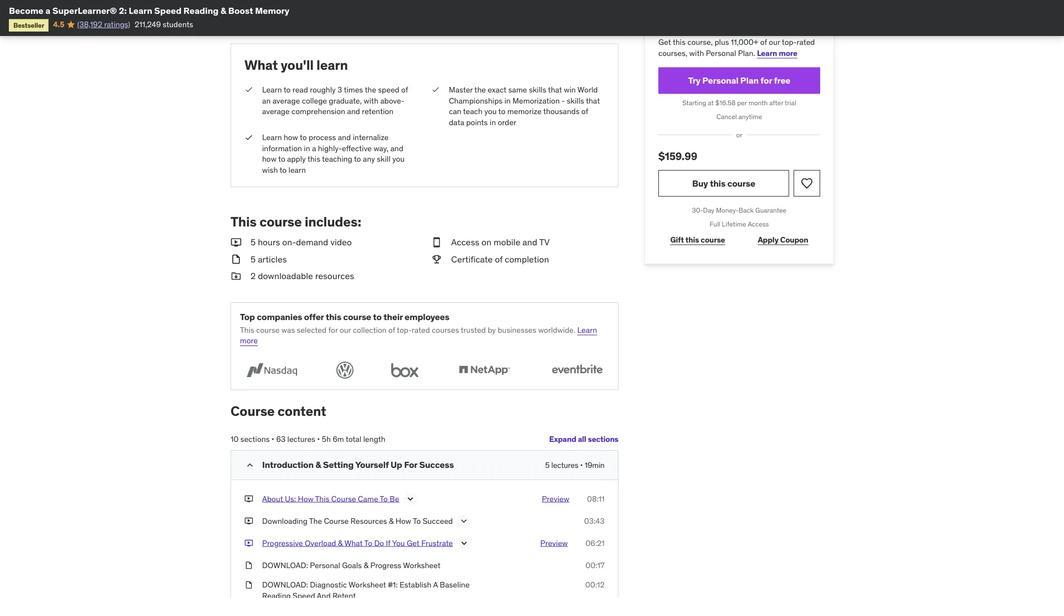 Task type: vqa. For each thing, say whether or not it's contained in the screenshot.
retention
yes



Task type: locate. For each thing, give the bounding box(es) containing it.
2 vertical spatial course
[[324, 517, 349, 527]]

-
[[562, 96, 565, 106]]

teach
[[463, 106, 483, 116]]

1 vertical spatial learn
[[289, 165, 306, 175]]

course down companies
[[256, 325, 280, 335]]

1 horizontal spatial rated
[[797, 37, 815, 47]]

show lecture description image for downloading the course resources & how to succeed
[[459, 516, 470, 527]]

this inside button
[[710, 178, 726, 189]]

1 vertical spatial download:
[[262, 581, 308, 591]]

frustrate
[[422, 539, 453, 549]]

top- down their
[[397, 325, 412, 335]]

0 horizontal spatial learn
[[289, 165, 306, 175]]

1 vertical spatial rated
[[412, 325, 430, 335]]

0 vertical spatial how
[[284, 133, 298, 143]]

xsmall image
[[431, 84, 440, 95], [245, 132, 253, 143], [245, 494, 253, 505], [245, 561, 253, 572]]

0 vertical spatial more
[[779, 48, 798, 58]]

0 horizontal spatial worksheet
[[349, 581, 386, 591]]

learn more for top-
[[240, 325, 597, 346]]

2 vertical spatial personal
[[310, 561, 340, 571]]

• for 5
[[580, 461, 583, 471]]

0 horizontal spatial more
[[240, 336, 258, 346]]

0 horizontal spatial reading
[[184, 5, 219, 16]]

to inside master the exact same skills that win world championships in memorization - skills that can teach you to memorize thousands of data points in order
[[499, 106, 506, 116]]

1 vertical spatial in
[[490, 117, 496, 127]]

1 horizontal spatial lectures
[[552, 461, 579, 471]]

3 xsmall image from the top
[[245, 539, 253, 549]]

this right offer at the left
[[326, 312, 342, 323]]

this inside the learn how to process and internalize information in a highly-effective way, and how to apply this teaching to any skill you wish to learn
[[308, 154, 321, 164]]

access up certificate at the top left of page
[[451, 237, 480, 248]]

preview down 5 lectures • 19min at the right bottom
[[542, 494, 570, 504]]

1 vertical spatial show lecture description image
[[459, 516, 470, 527]]

0 horizontal spatial with
[[364, 96, 379, 106]]

learn more link down employees at bottom left
[[240, 325, 597, 346]]

how up wish
[[262, 154, 277, 164]]

& left boost
[[221, 5, 226, 16]]

1 the from the left
[[365, 85, 376, 95]]

0 horizontal spatial sections
[[241, 435, 270, 445]]

how
[[298, 494, 314, 504], [396, 517, 411, 527]]

2 vertical spatial in
[[304, 143, 310, 153]]

downloading the course resources & how to succeed
[[262, 517, 453, 527]]

2 vertical spatial 5
[[545, 461, 550, 471]]

sections
[[588, 435, 619, 445], [241, 435, 270, 445]]

5 down expand
[[545, 461, 550, 471]]

learn up the 3
[[317, 57, 348, 73]]

0 vertical spatial that
[[548, 85, 562, 95]]

more up "free"
[[779, 48, 798, 58]]

2 horizontal spatial in
[[505, 96, 511, 106]]

progressive overload & what to do if you get frustrate
[[262, 539, 453, 549]]

you right skill at the top left of the page
[[393, 154, 405, 164]]

2:
[[119, 5, 127, 16]]

0 vertical spatial preview
[[542, 494, 570, 504]]

get this course, plus 11,000+ of our top-rated courses, with personal plan.
[[659, 37, 815, 58]]

1 horizontal spatial to
[[380, 494, 388, 504]]

0 horizontal spatial a
[[45, 5, 50, 16]]

2
[[251, 271, 256, 282]]

average down an
[[262, 106, 290, 116]]

in down same
[[505, 96, 511, 106]]

1 horizontal spatial more
[[779, 48, 798, 58]]

show lecture description image right succeed
[[459, 516, 470, 527]]

5h 6m
[[322, 435, 344, 445]]

resources
[[351, 517, 387, 527]]

2 download: from the top
[[262, 581, 308, 591]]

1 horizontal spatial reading
[[262, 592, 291, 599]]

preview for 08:11
[[542, 494, 570, 504]]

get right you
[[407, 539, 420, 549]]

1 horizontal spatial sections
[[588, 435, 619, 445]]

xsmall image
[[245, 84, 253, 95], [245, 516, 253, 527], [245, 539, 253, 549], [245, 580, 253, 591]]

learn up an
[[262, 85, 282, 95]]

that up -
[[548, 85, 562, 95]]

download: inside 'download: diagnostic worksheet #1: establish a baseline reading speed and retent'
[[262, 581, 308, 591]]

0 horizontal spatial speed
[[154, 5, 182, 16]]

expand all sections
[[550, 435, 619, 445]]

in up apply
[[304, 143, 310, 153]]

0 horizontal spatial learn more link
[[240, 325, 597, 346]]

worksheet inside 'download: diagnostic worksheet #1: establish a baseline reading speed and retent'
[[349, 581, 386, 591]]

anytime
[[739, 113, 763, 121]]

& up if
[[389, 517, 394, 527]]

box image
[[387, 360, 424, 381]]

small image left hours
[[231, 237, 242, 249]]

you inside master the exact same skills that win world championships in memorization - skills that can teach you to memorize thousands of data points in order
[[485, 106, 497, 116]]

ratings)
[[104, 19, 130, 29]]

to down effective on the left top of the page
[[354, 154, 361, 164]]

small image up small image
[[231, 253, 242, 266]]

course up 10
[[231, 403, 275, 420]]

1 vertical spatial speed
[[293, 592, 315, 599]]

skills right -
[[567, 96, 585, 106]]

to inside learn to read roughly 3 times the speed of an average college graduate, with above- average comprehension and retention
[[284, 85, 291, 95]]

this inside get this course, plus 11,000+ of our top-rated courses, with personal plan.
[[673, 37, 686, 47]]

1 horizontal spatial in
[[490, 117, 496, 127]]

small image
[[231, 237, 242, 249], [431, 237, 443, 249], [231, 253, 242, 266], [431, 253, 443, 266], [245, 460, 256, 471]]

volkswagen image
[[333, 360, 357, 381]]

1 horizontal spatial how
[[284, 133, 298, 143]]

introduction & setting yourself up for success
[[262, 460, 454, 471]]

for
[[761, 75, 773, 86], [329, 325, 338, 335]]

2 vertical spatial this
[[315, 494, 330, 504]]

what up an
[[245, 57, 278, 73]]

to left process
[[300, 133, 307, 143]]

rated inside get this course, plus 11,000+ of our top-rated courses, with personal plan.
[[797, 37, 815, 47]]

0 horizontal spatial •
[[272, 435, 275, 445]]

access on mobile and tv
[[451, 237, 550, 248]]

course up back
[[728, 178, 756, 189]]

to inside button
[[380, 494, 388, 504]]

1 horizontal spatial with
[[690, 48, 704, 58]]

1 vertical spatial learn more
[[240, 325, 597, 346]]

with inside get this course, plus 11,000+ of our top-rated courses, with personal plan.
[[690, 48, 704, 58]]

personal
[[706, 48, 737, 58], [703, 75, 739, 86], [310, 561, 340, 571]]

0 vertical spatial to
[[380, 494, 388, 504]]

after
[[770, 99, 784, 107]]

of right the 11,000+
[[761, 37, 767, 47]]

learn more link up "free"
[[758, 48, 798, 58]]

for left "free"
[[761, 75, 773, 86]]

gift this course
[[671, 235, 726, 245]]

to right wish
[[280, 165, 287, 175]]

0 vertical spatial top-
[[782, 37, 797, 47]]

of inside master the exact same skills that win world championships in memorization - skills that can teach you to memorize thousands of data points in order
[[582, 106, 589, 116]]

0 horizontal spatial lectures
[[288, 435, 315, 445]]

this
[[231, 213, 257, 230], [240, 325, 254, 335], [315, 494, 330, 504]]

what
[[245, 57, 278, 73], [345, 539, 363, 549]]

more inside learn more
[[240, 336, 258, 346]]

of down access on mobile and tv
[[495, 254, 503, 265]]

19min
[[585, 461, 605, 471]]

in
[[505, 96, 511, 106], [490, 117, 496, 127], [304, 143, 310, 153]]

0 horizontal spatial access
[[451, 237, 480, 248]]

2 vertical spatial show lecture description image
[[459, 539, 470, 550]]

learn more up "free"
[[758, 48, 798, 58]]

2 horizontal spatial •
[[580, 461, 583, 471]]

that
[[548, 85, 562, 95], [586, 96, 600, 106]]

what up goals at the bottom
[[345, 539, 363, 549]]

5 up the 2
[[251, 254, 256, 265]]

worksheet up establish
[[403, 561, 441, 571]]

download: for download: personal goals & progress worksheet
[[262, 561, 308, 571]]

coupon
[[781, 235, 809, 245]]

setting
[[323, 460, 354, 471]]

1 horizontal spatial that
[[586, 96, 600, 106]]

1 horizontal spatial learn
[[317, 57, 348, 73]]

show lecture description image right be
[[405, 494, 416, 505]]

any
[[363, 154, 375, 164]]

0 horizontal spatial what
[[245, 57, 278, 73]]

small image for certificate of completion
[[431, 253, 443, 266]]

a
[[45, 5, 50, 16], [312, 143, 316, 153]]

0 vertical spatial skills
[[529, 85, 547, 95]]

0 horizontal spatial skills
[[529, 85, 547, 95]]

download: for download: diagnostic worksheet #1: establish a baseline reading speed and retent
[[262, 581, 308, 591]]

that down world
[[586, 96, 600, 106]]

access inside 30-day money-back guarantee full lifetime access
[[748, 220, 769, 228]]

1 vertical spatial how
[[396, 517, 411, 527]]

collection
[[353, 325, 387, 335]]

1 horizontal spatial get
[[659, 37, 671, 47]]

1 horizontal spatial access
[[748, 220, 769, 228]]

goals
[[342, 561, 362, 571]]

course down full
[[701, 235, 726, 245]]

1 vertical spatial average
[[262, 106, 290, 116]]

0 vertical spatial reading
[[184, 5, 219, 16]]

worksheet
[[403, 561, 441, 571], [349, 581, 386, 591]]

1 sections from the left
[[588, 435, 619, 445]]

and down graduate,
[[347, 106, 360, 116]]

nasdaq image
[[240, 360, 304, 381]]

personal up diagnostic
[[310, 561, 340, 571]]

learn more link for top-
[[240, 325, 597, 346]]

you up points
[[485, 106, 497, 116]]

memorize
[[508, 106, 542, 116]]

personal for download: personal goals & progress worksheet
[[310, 561, 340, 571]]

for
[[404, 460, 418, 471]]

on
[[482, 237, 492, 248]]

1 vertical spatial a
[[312, 143, 316, 153]]

1 horizontal spatial the
[[475, 85, 486, 95]]

• for 10
[[272, 435, 275, 445]]

with down course,
[[690, 48, 704, 58]]

about us: how this course came to be
[[262, 494, 399, 504]]

articles
[[258, 254, 287, 265]]

was
[[282, 325, 295, 335]]

5 for 5 articles
[[251, 254, 256, 265]]

the
[[365, 85, 376, 95], [475, 85, 486, 95]]

learn inside the learn how to process and internalize information in a highly-effective way, and how to apply this teaching to any skill you wish to learn
[[289, 165, 306, 175]]

63
[[276, 435, 286, 445]]

1 vertical spatial get
[[407, 539, 420, 549]]

11,000+
[[731, 37, 759, 47]]

the inside learn to read roughly 3 times the speed of an average college graduate, with above- average comprehension and retention
[[365, 85, 376, 95]]

sections right all at the right bottom of page
[[588, 435, 619, 445]]

lifetime
[[722, 220, 747, 228]]

this up 5 articles
[[231, 213, 257, 230]]

per
[[738, 99, 747, 107]]

0 horizontal spatial you
[[393, 154, 405, 164]]

learn how to process and internalize information in a highly-effective way, and how to apply this teaching to any skill you wish to learn
[[262, 133, 405, 175]]

1 vertical spatial more
[[240, 336, 258, 346]]

the right times
[[365, 85, 376, 95]]

small image for access on mobile and tv
[[431, 237, 443, 249]]

0 vertical spatial lectures
[[288, 435, 315, 445]]

this right apply
[[308, 154, 321, 164]]

• left 5h 6m
[[317, 435, 320, 445]]

you inside the learn how to process and internalize information in a highly-effective way, and how to apply this teaching to any skill you wish to learn
[[393, 154, 405, 164]]

1 vertical spatial 5
[[251, 254, 256, 265]]

us:
[[285, 494, 296, 504]]

0 vertical spatial our
[[769, 37, 781, 47]]

10 sections • 63 lectures • 5h 6m total length
[[231, 435, 386, 445]]

1 horizontal spatial you
[[485, 106, 497, 116]]

personal down plus
[[706, 48, 737, 58]]

03:43
[[585, 517, 605, 527]]

0 vertical spatial with
[[690, 48, 704, 58]]

this down top
[[240, 325, 254, 335]]

at
[[708, 99, 714, 107]]

preview left 06:21
[[541, 539, 568, 549]]

1 horizontal spatial a
[[312, 143, 316, 153]]

lectures down expand
[[552, 461, 579, 471]]

& right goals at the bottom
[[364, 561, 369, 571]]

personal up the $16.58
[[703, 75, 739, 86]]

our down top companies offer this course to their employees
[[340, 325, 351, 335]]

learn up 211,249
[[129, 5, 152, 16]]

course left came
[[332, 494, 356, 504]]

lectures
[[288, 435, 315, 445], [552, 461, 579, 471]]

this right buy
[[710, 178, 726, 189]]

worksheet down goals at the bottom
[[349, 581, 386, 591]]

rated
[[797, 37, 815, 47], [412, 325, 430, 335]]

to up order
[[499, 106, 506, 116]]

•
[[272, 435, 275, 445], [317, 435, 320, 445], [580, 461, 583, 471]]

to left be
[[380, 494, 388, 504]]

00:12
[[586, 581, 605, 591]]

0 horizontal spatial to
[[365, 539, 373, 549]]

includes:
[[305, 213, 361, 230]]

sections right 10
[[241, 435, 270, 445]]

a right become
[[45, 5, 50, 16]]

introduction
[[262, 460, 314, 471]]

baseline
[[440, 581, 470, 591]]

0 vertical spatial 5
[[251, 237, 256, 248]]

1 horizontal spatial worksheet
[[403, 561, 441, 571]]

skill
[[377, 154, 391, 164]]

how right us:
[[298, 494, 314, 504]]

1 vertical spatial course
[[332, 494, 356, 504]]

establish
[[400, 581, 432, 591]]

length
[[364, 435, 386, 445]]

this for get this course, plus 11,000+ of our top-rated courses, with personal plan.
[[673, 37, 686, 47]]

skills up memorization
[[529, 85, 547, 95]]

1 horizontal spatial speed
[[293, 592, 315, 599]]

trusted
[[461, 325, 486, 335]]

this course includes:
[[231, 213, 361, 230]]

small image left on
[[431, 237, 443, 249]]

2 downloadable resources
[[251, 271, 354, 282]]

0 vertical spatial learn
[[317, 57, 348, 73]]

0 vertical spatial you
[[485, 106, 497, 116]]

to left read
[[284, 85, 291, 95]]

5 articles
[[251, 254, 287, 265]]

0 vertical spatial rated
[[797, 37, 815, 47]]

course right the
[[324, 517, 349, 527]]

sections inside dropdown button
[[588, 435, 619, 445]]

to left succeed
[[413, 517, 421, 527]]

this up the
[[315, 494, 330, 504]]

access down back
[[748, 220, 769, 228]]

show lecture description image for progressive overload & what to do if you get frustrate
[[459, 539, 470, 550]]

apply coupon
[[758, 235, 809, 245]]

and right way,
[[391, 143, 404, 153]]

5
[[251, 237, 256, 248], [251, 254, 256, 265], [545, 461, 550, 471]]

learn more down employees at bottom left
[[240, 325, 597, 346]]

to for came
[[380, 494, 388, 504]]

this for buy this course
[[710, 178, 726, 189]]

1 horizontal spatial our
[[769, 37, 781, 47]]

personal for try personal plan for free
[[703, 75, 739, 86]]

1 horizontal spatial for
[[761, 75, 773, 86]]

of right "speed"
[[402, 85, 408, 95]]

get up "courses," at the top right of page
[[659, 37, 671, 47]]

0 vertical spatial a
[[45, 5, 50, 16]]

get
[[659, 37, 671, 47], [407, 539, 420, 549]]

in left order
[[490, 117, 496, 127]]

the up championships
[[475, 85, 486, 95]]

downloading
[[262, 517, 308, 527]]

speed left and
[[293, 592, 315, 599]]

learn right plan.
[[758, 48, 778, 58]]

students
[[163, 19, 193, 29]]

with up retention
[[364, 96, 379, 106]]

1 download: from the top
[[262, 561, 308, 571]]

a down process
[[312, 143, 316, 153]]

this for this course was selected for our collection of top-rated courses trusted by businesses worldwide.
[[240, 325, 254, 335]]

show lecture description image
[[405, 494, 416, 505], [459, 516, 470, 527], [459, 539, 470, 550]]

learn more link for rated
[[758, 48, 798, 58]]

30-
[[693, 206, 704, 215]]

preview
[[542, 494, 570, 504], [541, 539, 568, 549]]

try personal plan for free
[[689, 75, 791, 86]]

1 horizontal spatial skills
[[567, 96, 585, 106]]

day
[[704, 206, 715, 215]]

average down read
[[273, 96, 300, 106]]

small image for 5 articles
[[231, 253, 242, 266]]

resources
[[315, 271, 354, 282]]

our right the 11,000+
[[769, 37, 781, 47]]

course up on-
[[260, 213, 302, 230]]

get inside get this course, plus 11,000+ of our top-rated courses, with personal plan.
[[659, 37, 671, 47]]

read
[[293, 85, 308, 95]]

1 vertical spatial that
[[586, 96, 600, 106]]

1 vertical spatial with
[[364, 96, 379, 106]]

2 the from the left
[[475, 85, 486, 95]]

1 vertical spatial learn more link
[[240, 325, 597, 346]]

1 horizontal spatial how
[[396, 517, 411, 527]]

a
[[433, 581, 438, 591]]

1 vertical spatial top-
[[397, 325, 412, 335]]

1 vertical spatial personal
[[703, 75, 739, 86]]

5 left hours
[[251, 237, 256, 248]]

1 vertical spatial how
[[262, 154, 277, 164]]

1 horizontal spatial top-
[[782, 37, 797, 47]]

for down top companies offer this course to their employees
[[329, 325, 338, 335]]

• left 63
[[272, 435, 275, 445]]

0 vertical spatial speed
[[154, 5, 182, 16]]

and up effective on the left top of the page
[[338, 133, 351, 143]]

00:17
[[586, 561, 605, 571]]

reading left and
[[262, 592, 291, 599]]

top-
[[782, 37, 797, 47], [397, 325, 412, 335]]

course inside button
[[728, 178, 756, 189]]

0 vertical spatial get
[[659, 37, 671, 47]]

top- up "free"
[[782, 37, 797, 47]]

yourself
[[355, 460, 389, 471]]

how
[[284, 133, 298, 143], [262, 154, 277, 164]]

roughly
[[310, 85, 336, 95]]

small image for 5 hours on-demand video
[[231, 237, 242, 249]]

more for this course was selected for our collection of top-rated courses trusted by businesses worldwide.
[[240, 336, 258, 346]]

0 horizontal spatial for
[[329, 325, 338, 335]]

reading inside 'download: diagnostic worksheet #1: establish a baseline reading speed and retent'
[[262, 592, 291, 599]]

month
[[749, 99, 768, 107]]

lectures right 63
[[288, 435, 315, 445]]

learn up information
[[262, 133, 282, 143]]

0 vertical spatial learn more link
[[758, 48, 798, 58]]

1 vertical spatial preview
[[541, 539, 568, 549]]



Task type: describe. For each thing, give the bounding box(es) containing it.
$16.58
[[716, 99, 736, 107]]

this for this course includes:
[[231, 213, 257, 230]]

completion
[[505, 254, 549, 265]]

become
[[9, 5, 43, 16]]

5 hours on-demand video
[[251, 237, 352, 248]]

if
[[386, 539, 391, 549]]

world
[[578, 85, 598, 95]]

and left tv
[[523, 237, 538, 248]]

the inside master the exact same skills that win world championships in memorization - skills that can teach you to memorize thousands of data points in order
[[475, 85, 486, 95]]

1 xsmall image from the top
[[245, 84, 253, 95]]

to for how
[[413, 517, 421, 527]]

0 vertical spatial what
[[245, 57, 278, 73]]

content
[[278, 403, 326, 420]]

0 vertical spatial show lecture description image
[[405, 494, 416, 505]]

worldwide.
[[539, 325, 576, 335]]

our inside get this course, plus 11,000+ of our top-rated courses, with personal plan.
[[769, 37, 781, 47]]

memory
[[255, 5, 290, 16]]

businesses
[[498, 325, 537, 335]]

0 horizontal spatial our
[[340, 325, 351, 335]]

or
[[737, 131, 743, 139]]

total
[[346, 435, 362, 445]]

2 sections from the left
[[241, 435, 270, 445]]

on-
[[282, 237, 296, 248]]

bestseller
[[13, 21, 44, 29]]

buy
[[693, 178, 708, 189]]

2 xsmall image from the top
[[245, 516, 253, 527]]

an
[[262, 96, 271, 106]]

0 horizontal spatial top-
[[397, 325, 412, 335]]

learn more for rated
[[758, 48, 798, 58]]

5 for 5 hours on-demand video
[[251, 237, 256, 248]]

06:21
[[586, 539, 605, 549]]

effective
[[342, 143, 372, 153]]

guarantee
[[756, 206, 787, 215]]

succeed
[[423, 517, 453, 527]]

preview for 06:21
[[541, 539, 568, 549]]

1 horizontal spatial what
[[345, 539, 363, 549]]

small image
[[231, 270, 242, 283]]

to down information
[[278, 154, 285, 164]]

1 vertical spatial access
[[451, 237, 480, 248]]

comprehension
[[292, 106, 345, 116]]

certificate
[[451, 254, 493, 265]]

learn to read roughly 3 times the speed of an average college graduate, with above- average comprehension and retention
[[262, 85, 408, 116]]

of inside get this course, plus 11,000+ of our top-rated courses, with personal plan.
[[761, 37, 767, 47]]

0 horizontal spatial how
[[262, 154, 277, 164]]

become a superlearner® 2: learn speed reading & boost memory
[[9, 5, 290, 16]]

certificate of completion
[[451, 254, 549, 265]]

this course was selected for our collection of top-rated courses trusted by businesses worldwide.
[[240, 325, 576, 335]]

retention
[[362, 106, 394, 116]]

more for get this course, plus 11,000+ of our top-rated courses, with personal plan.
[[779, 48, 798, 58]]

0 vertical spatial average
[[273, 96, 300, 106]]

netapp image
[[453, 360, 517, 381]]

their
[[384, 312, 403, 323]]

course up the collection
[[343, 312, 371, 323]]

cancel
[[717, 113, 737, 121]]

a inside the learn how to process and internalize information in a highly-effective way, and how to apply this teaching to any skill you wish to learn
[[312, 143, 316, 153]]

08:11
[[587, 494, 605, 504]]

be
[[390, 494, 399, 504]]

exact
[[488, 85, 507, 95]]

hours
[[258, 237, 280, 248]]

211,249
[[135, 19, 161, 29]]

of inside learn to read roughly 3 times the speed of an average college graduate, with above- average comprehension and retention
[[402, 85, 408, 95]]

plus
[[715, 37, 729, 47]]

try
[[689, 75, 701, 86]]

0 vertical spatial in
[[505, 96, 511, 106]]

0 vertical spatial for
[[761, 75, 773, 86]]

personal inside get this course, plus 11,000+ of our top-rated courses, with personal plan.
[[706, 48, 737, 58]]

full
[[710, 220, 721, 228]]

eventbrite image
[[546, 360, 609, 381]]

starting at $16.58 per month after trial cancel anytime
[[683, 99, 797, 121]]

apply
[[758, 235, 779, 245]]

tv
[[540, 237, 550, 248]]

way,
[[374, 143, 389, 153]]

and inside learn to read roughly 3 times the speed of an average college graduate, with above- average comprehension and retention
[[347, 106, 360, 116]]

1 vertical spatial skills
[[567, 96, 585, 106]]

win
[[564, 85, 576, 95]]

free
[[774, 75, 791, 86]]

up
[[391, 460, 402, 471]]

offer
[[304, 312, 324, 323]]

to up the collection
[[373, 312, 382, 323]]

retent
[[333, 592, 356, 599]]

1 vertical spatial for
[[329, 325, 338, 335]]

data
[[449, 117, 465, 127]]

learn inside learn to read roughly 3 times the speed of an average college graduate, with above- average comprehension and retention
[[262, 85, 282, 95]]

the
[[309, 517, 322, 527]]

top- inside get this course, plus 11,000+ of our top-rated courses, with personal plan.
[[782, 37, 797, 47]]

do
[[374, 539, 384, 549]]

expand all sections button
[[550, 429, 619, 451]]

buy this course button
[[659, 170, 790, 197]]

plan.
[[738, 48, 756, 58]]

learn right worldwide.
[[578, 325, 597, 335]]

internalize
[[353, 133, 389, 143]]

(38,192 ratings)
[[77, 19, 130, 29]]

this inside button
[[315, 494, 330, 504]]

top companies offer this course to their employees
[[240, 312, 450, 323]]

about us: how this course came to be button
[[262, 494, 399, 507]]

1 horizontal spatial •
[[317, 435, 320, 445]]

of down their
[[389, 325, 395, 335]]

top
[[240, 312, 255, 323]]

& right overload
[[338, 539, 343, 549]]

30-day money-back guarantee full lifetime access
[[693, 206, 787, 228]]

money-
[[716, 206, 739, 215]]

apply
[[287, 154, 306, 164]]

success
[[419, 460, 454, 471]]

expand
[[550, 435, 577, 445]]

4 xsmall image from the top
[[245, 580, 253, 591]]

download: diagnostic worksheet #1: establish a baseline reading speed and retent
[[262, 581, 470, 599]]

learn inside the learn how to process and internalize information in a highly-effective way, and how to apply this teaching to any skill you wish to learn
[[262, 133, 282, 143]]

$159.99
[[659, 150, 698, 163]]

& left setting
[[316, 460, 321, 471]]

course inside button
[[332, 494, 356, 504]]

0 vertical spatial worksheet
[[403, 561, 441, 571]]

1 vertical spatial lectures
[[552, 461, 579, 471]]

teaching
[[322, 154, 352, 164]]

in inside the learn how to process and internalize information in a highly-effective way, and how to apply this teaching to any skill you wish to learn
[[304, 143, 310, 153]]

companies
[[257, 312, 302, 323]]

how inside "about us: how this course came to be" button
[[298, 494, 314, 504]]

points
[[466, 117, 488, 127]]

0 vertical spatial course
[[231, 403, 275, 420]]

0 horizontal spatial get
[[407, 539, 420, 549]]

this for gift this course
[[686, 235, 700, 245]]

wishlist image
[[801, 177, 814, 190]]

college
[[302, 96, 327, 106]]

speed inside 'download: diagnostic worksheet #1: establish a baseline reading speed and retent'
[[293, 592, 315, 599]]

progress
[[371, 561, 402, 571]]

#1:
[[388, 581, 398, 591]]

plan
[[741, 75, 759, 86]]

small image left introduction
[[245, 460, 256, 471]]

highly-
[[318, 143, 342, 153]]

above-
[[380, 96, 405, 106]]

order
[[498, 117, 517, 127]]

with inside learn to read roughly 3 times the speed of an average college graduate, with above- average comprehension and retention
[[364, 96, 379, 106]]

process
[[309, 133, 336, 143]]

0 horizontal spatial that
[[548, 85, 562, 95]]



